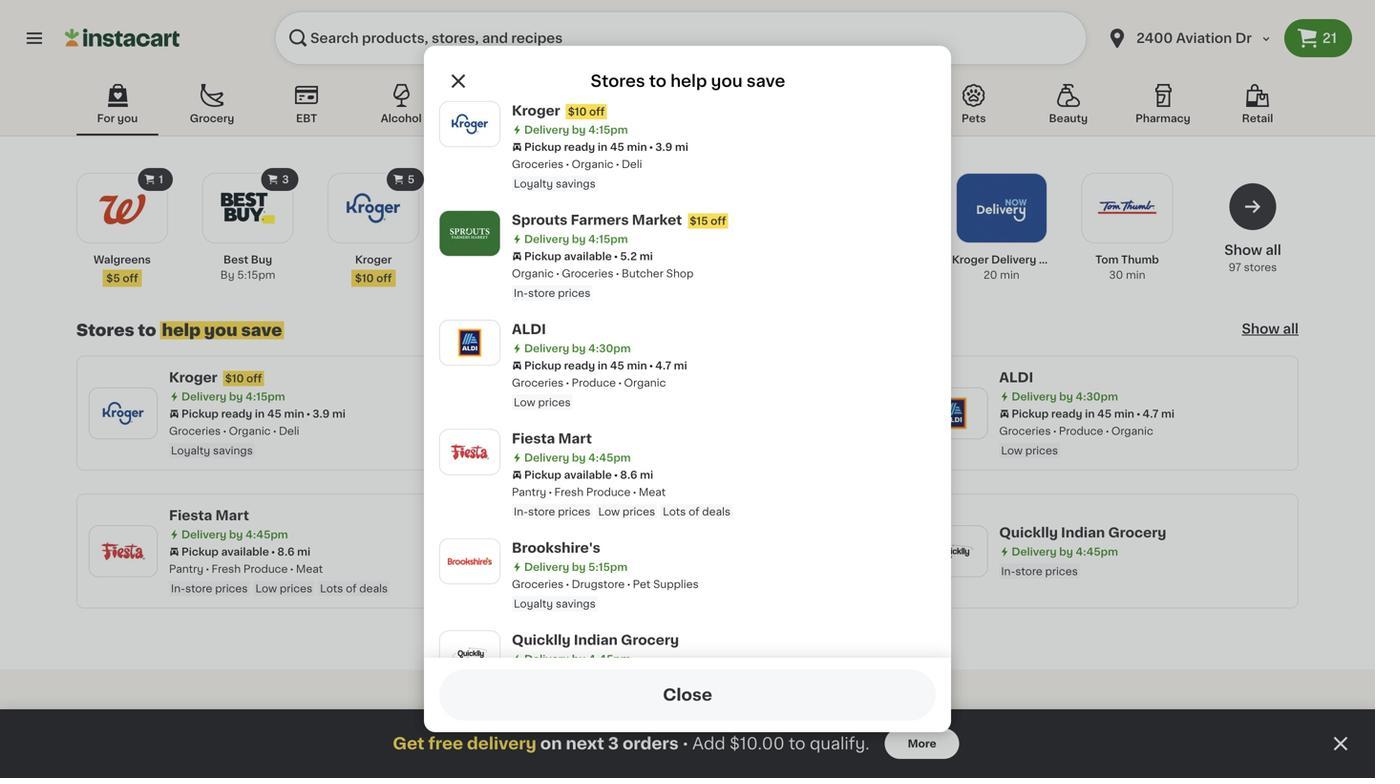 Task type: vqa. For each thing, say whether or not it's contained in the screenshot.
QUICKLLY
yes



Task type: describe. For each thing, give the bounding box(es) containing it.
sprouts farmers market
[[584, 371, 754, 384]]

next
[[566, 736, 604, 752]]

retail button
[[1217, 80, 1299, 136]]

8.6 mi for drugstore
[[620, 470, 653, 480]]

to inside treatment tracker modal dialog
[[789, 736, 806, 752]]

to inside 'dialog'
[[649, 73, 667, 89]]

help inside 'stores to help you save' 'dialog'
[[670, 73, 707, 89]]

all for show all
[[1283, 322, 1299, 336]]

all for show all 97 stores
[[1266, 244, 1281, 257]]

0 vertical spatial 1
[[159, 174, 163, 185]]

close button
[[439, 669, 936, 721]]

4:30pm for savings
[[1076, 392, 1118, 402]]

20
[[984, 270, 997, 280]]

more
[[908, 739, 936, 749]]

loyalty inside groceries drugstore pet supplies loyalty savings
[[514, 599, 553, 609]]

available for loyalty
[[221, 547, 269, 557]]

1 vertical spatial 4:15pm
[[588, 234, 628, 244]]

4.7 for groceries drugstore pet supplies loyalty savings
[[655, 360, 671, 371]]

stores to help you save dialog
[[424, 46, 951, 778]]

$15
[[690, 216, 708, 226]]

21 button
[[1284, 19, 1352, 57]]

mart inside fiesta mart 1 hr
[[630, 254, 655, 265]]

beauty
[[1049, 113, 1088, 124]]

best buy by 5:15pm
[[220, 254, 275, 280]]

1 vertical spatial delivery by 4:15pm
[[524, 234, 628, 244]]

alcohol button
[[360, 80, 442, 136]]

0 horizontal spatial help
[[162, 322, 201, 339]]

4.7 mi for groceries loyalty savings
[[1143, 409, 1175, 419]]

now
[[1039, 254, 1063, 265]]

30
[[1109, 270, 1123, 280]]

more button
[[885, 729, 959, 759]]

qualify.
[[810, 736, 870, 752]]

shop
[[666, 268, 694, 279]]

97
[[1229, 262, 1241, 273]]

retail
[[1242, 113, 1273, 124]]

fiesta mart 1 hr
[[594, 254, 655, 280]]

$10 inside costco $10 off
[[481, 273, 499, 284]]

kroger inside 'kroger delivery now 20 min'
[[952, 254, 989, 265]]

kroger inside kroger $10 off
[[355, 254, 392, 265]]

stores inside tab panel
[[76, 322, 134, 339]]

wholesale button
[[549, 80, 631, 136]]

deals for groceries drugstore pet supplies loyalty savings
[[702, 507, 731, 517]]

beauty button
[[1027, 80, 1109, 136]]

ebt button
[[266, 80, 348, 136]]

close
[[663, 687, 712, 703]]

0 vertical spatial available
[[564, 251, 612, 262]]

grocery button
[[171, 80, 253, 136]]

pantry fresh produce meat in-store prices low prices lots of deals for loyalty
[[169, 564, 388, 594]]

pet
[[633, 579, 651, 590]]

groceries loyalty savings
[[584, 555, 668, 585]]

groceries drugstore pet supplies loyalty savings
[[512, 579, 699, 609]]

$5
[[106, 273, 120, 284]]

$10 inside 'stores to help you save' 'dialog'
[[568, 106, 587, 117]]

prices inside organic groceries butcher shop in-store prices
[[558, 288, 591, 298]]

quicklly indian grocery for pet
[[512, 634, 679, 647]]

wholesale
[[562, 113, 619, 124]]

tom thumb 30 min
[[1095, 254, 1159, 280]]

tab panel containing stores to
[[67, 166, 1308, 609]]

6
[[533, 174, 540, 185]]

indian for pet
[[574, 634, 618, 647]]

pharmacy
[[1135, 113, 1191, 124]]

grocery inside button
[[190, 113, 234, 124]]

5.2 mi
[[620, 251, 653, 262]]

kroger delivery now 20 min
[[952, 254, 1063, 280]]

show for show all
[[1242, 322, 1280, 336]]

by
[[220, 270, 235, 280]]

for you button
[[76, 80, 159, 136]]

hr
[[623, 270, 634, 280]]

8.6 for drugstore
[[620, 470, 637, 480]]

fiesta mart for groceries drugstore pet supplies loyalty savings
[[512, 432, 592, 445]]

8.6 for loyalty
[[277, 547, 295, 557]]

groceries produce organic low prices for groceries loyalty savings
[[999, 426, 1153, 456]]

fresh for loyalty
[[212, 564, 241, 574]]

gifts
[[482, 113, 509, 124]]

savings inside groceries loyalty savings
[[628, 575, 668, 585]]

brookshire's logo image
[[448, 540, 492, 583]]

show all 97 stores
[[1224, 244, 1281, 273]]

8.6 mi for loyalty
[[277, 547, 310, 557]]

show all button
[[1242, 319, 1299, 339]]

stores inside 'dialog'
[[591, 73, 645, 89]]

treatment tracker modal dialog
[[0, 710, 1375, 778]]

market for sprouts farmers market $15 off
[[632, 213, 682, 227]]

market for sprouts farmers market
[[704, 371, 754, 384]]

3.9 mi for groceries loyalty savings
[[312, 409, 346, 419]]

kroger logo image
[[448, 102, 492, 146]]

pickup available for groceries drugstore pet supplies loyalty savings
[[524, 470, 612, 480]]

gifts button
[[455, 80, 537, 136]]

5:15pm for groceries loyalty savings
[[661, 538, 700, 549]]

0 vertical spatial pickup available
[[524, 251, 612, 262]]

brookshire's for loyalty
[[584, 518, 673, 531]]

1 horizontal spatial you
[[204, 322, 237, 339]]

organic groceries butcher shop in-store prices
[[512, 268, 694, 298]]

organic inside organic groceries butcher shop in-store prices
[[512, 268, 554, 279]]

off inside sprouts farmers market $15 off
[[711, 216, 726, 226]]

3.9 mi for groceries drugstore pet supplies loyalty savings
[[655, 142, 688, 152]]

groceries produce organic low prices for groceries drugstore pet supplies loyalty savings
[[512, 378, 666, 408]]

5:15pm inside best buy by 5:15pm
[[237, 270, 275, 280]]

3 inside treatment tracker modal dialog
[[608, 736, 619, 752]]

to inside tab panel
[[138, 322, 156, 339]]

sprouts for sprouts farmers market $15 off
[[512, 213, 568, 227]]

you inside button
[[117, 113, 138, 124]]

5.2
[[620, 251, 637, 262]]

farmers for sprouts farmers market $15 off
[[571, 213, 629, 227]]

kroger $10 off for groceries loyalty savings
[[169, 371, 262, 384]]

supplies
[[653, 579, 699, 590]]

store inside the organic in-store prices
[[600, 445, 627, 456]]

brookshire's for drugstore
[[512, 541, 600, 555]]

costco
[[479, 254, 519, 265]]

stores
[[1244, 262, 1277, 273]]

savings inside groceries drugstore pet supplies loyalty savings
[[556, 599, 596, 609]]

quicklly indian grocery logo image
[[448, 632, 492, 676]]

0 horizontal spatial stores to help you save
[[76, 322, 282, 339]]

best
[[223, 254, 248, 265]]

walgreens
[[94, 254, 151, 265]]

4:15pm for groceries loyalty savings
[[246, 392, 285, 402]]

of for groceries drugstore pet supplies loyalty savings
[[689, 507, 699, 517]]

you inside 'dialog'
[[711, 73, 743, 89]]

min inside 'kroger delivery now 20 min'
[[1000, 270, 1020, 280]]

delivery inside 'kroger delivery now 20 min'
[[991, 254, 1036, 265]]

3.9 for groceries loyalty savings
[[312, 409, 330, 419]]

quicklly for groceries drugstore pet supplies loyalty savings
[[512, 634, 571, 647]]

deli for groceries drugstore pet supplies loyalty savings
[[622, 159, 642, 169]]

instacart image
[[65, 27, 180, 50]]

in-store prices
[[1001, 566, 1078, 577]]

pets
[[962, 113, 986, 124]]

groceries inside groceries loyalty savings
[[584, 555, 636, 566]]

store inside organic groceries butcher shop in-store prices
[[528, 288, 555, 298]]

on
[[540, 736, 562, 752]]



Task type: locate. For each thing, give the bounding box(es) containing it.
1 inside fiesta mart 1 hr
[[616, 270, 620, 280]]

delivery by 4:15pm for groceries drugstore pet supplies loyalty savings
[[524, 125, 628, 135]]

1 vertical spatial you
[[117, 113, 138, 124]]

1 vertical spatial 4.7
[[1143, 409, 1159, 419]]

fiesta
[[594, 254, 627, 265], [512, 432, 555, 445], [169, 509, 212, 522]]

to right wholesale button
[[649, 73, 667, 89]]

deals inside 'stores to help you save' 'dialog'
[[702, 507, 731, 517]]

1 horizontal spatial 4:30pm
[[1076, 392, 1118, 402]]

to right $10.00
[[789, 736, 806, 752]]

min
[[627, 142, 647, 152], [1000, 270, 1020, 280], [1126, 270, 1145, 280], [627, 360, 647, 371], [284, 409, 304, 419], [1114, 409, 1134, 419]]

4.7
[[655, 360, 671, 371], [1143, 409, 1159, 419]]

lots
[[663, 507, 686, 517], [320, 583, 343, 594]]

show inside show all popup button
[[1242, 322, 1280, 336]]

delivery by 5:15pm
[[597, 538, 700, 549], [524, 562, 628, 572]]

0 vertical spatial sprouts
[[512, 213, 568, 227]]

3.9 inside tab panel
[[312, 409, 330, 419]]

0 vertical spatial 8.6 mi
[[620, 470, 653, 480]]

prices inside the organic in-store prices
[[630, 445, 663, 456]]

free
[[428, 736, 463, 752]]

0 vertical spatial delivery by 5:15pm
[[597, 538, 700, 549]]

fresh for drugstore
[[554, 487, 584, 498]]

0 vertical spatial grocery
[[190, 113, 234, 124]]

3.9 for groceries drugstore pet supplies loyalty savings
[[655, 142, 672, 152]]

1 vertical spatial stores
[[76, 322, 134, 339]]

thumb
[[1121, 254, 1159, 265]]

4:45pm
[[588, 453, 631, 463], [246, 529, 288, 540], [1076, 547, 1118, 557], [588, 654, 631, 665]]

meat for loyalty
[[296, 564, 323, 574]]

get free delivery on next 3 orders • add $10.00 to qualify.
[[393, 736, 870, 752]]

aldi logo image
[[448, 321, 492, 365]]

delivery
[[467, 736, 536, 752]]

lots for groceries loyalty savings
[[320, 583, 343, 594]]

0 vertical spatial fiesta
[[594, 254, 627, 265]]

21
[[1322, 32, 1337, 45]]

pickup available for groceries loyalty savings
[[181, 547, 269, 557]]

ebt
[[296, 113, 317, 124]]

stores to help you save inside 'dialog'
[[591, 73, 785, 89]]

delivery by 4:30pm inside 'stores to help you save' 'dialog'
[[524, 343, 631, 354]]

1 horizontal spatial 3.9 mi
[[655, 142, 688, 152]]

deli
[[622, 159, 642, 169], [279, 426, 299, 436]]

8.6 mi inside 'stores to help you save' 'dialog'
[[620, 470, 653, 480]]

farmers inside 'stores to help you save' 'dialog'
[[571, 213, 629, 227]]

5:15pm inside 'stores to help you save' 'dialog'
[[588, 562, 628, 572]]

mi
[[675, 142, 688, 152], [639, 251, 653, 262], [674, 360, 687, 371], [332, 409, 346, 419], [1161, 409, 1175, 419], [640, 470, 653, 480], [297, 547, 310, 557]]

2 vertical spatial 5:15pm
[[588, 562, 628, 572]]

pickup available
[[524, 251, 612, 262], [524, 470, 612, 480], [181, 547, 269, 557]]

in-
[[514, 288, 528, 298], [586, 445, 600, 456], [514, 507, 528, 517], [1001, 566, 1015, 577], [171, 583, 185, 594]]

organic inside the organic in-store prices
[[584, 426, 626, 436]]

kroger $10 off
[[512, 104, 605, 117], [355, 254, 392, 284], [169, 371, 262, 384]]

market inside 'stores to help you save' 'dialog'
[[632, 213, 682, 227]]

brookshire's
[[584, 518, 673, 531], [512, 541, 600, 555]]

groceries organic deli loyalty savings inside 'stores to help you save' 'dialog'
[[512, 159, 642, 189]]

1 horizontal spatial 1
[[616, 270, 620, 280]]

2 vertical spatial grocery
[[621, 634, 679, 647]]

quicklly indian grocery inside tab panel
[[999, 526, 1166, 540]]

off inside walgreens $5 off
[[123, 273, 138, 284]]

1 vertical spatial to
[[138, 322, 156, 339]]

2 horizontal spatial fiesta
[[594, 254, 627, 265]]

2 horizontal spatial you
[[711, 73, 743, 89]]

organic
[[572, 159, 614, 169], [512, 268, 554, 279], [624, 378, 666, 388], [229, 426, 271, 436], [584, 426, 626, 436], [1111, 426, 1153, 436]]

0 vertical spatial 4:30pm
[[588, 343, 631, 354]]

add
[[692, 736, 725, 752]]

sprouts inside 'stores to help you save' 'dialog'
[[512, 213, 568, 227]]

4.7 inside 'stores to help you save' 'dialog'
[[655, 360, 671, 371]]

4:30pm inside 'stores to help you save' 'dialog'
[[588, 343, 631, 354]]

4.7 for groceries loyalty savings
[[1143, 409, 1159, 419]]

1 vertical spatial save
[[241, 322, 282, 339]]

1 vertical spatial quicklly indian grocery
[[512, 634, 679, 647]]

delivery by 4:30pm for groceries loyalty savings
[[1012, 392, 1118, 402]]

grocery for groceries drugstore pet supplies loyalty savings
[[621, 634, 679, 647]]

indian
[[1061, 526, 1105, 540], [574, 634, 618, 647]]

fiesta mart logo image
[[448, 430, 492, 474]]

5:15pm up supplies
[[661, 538, 700, 549]]

1 horizontal spatial market
[[704, 371, 754, 384]]

5
[[408, 174, 415, 185]]

groceries organic deli loyalty savings
[[512, 159, 642, 189], [169, 426, 299, 456]]

4:30pm inside tab panel
[[1076, 392, 1118, 402]]

1 horizontal spatial deli
[[622, 159, 642, 169]]

quicklly indian grocery for savings
[[999, 526, 1166, 540]]

min inside tom thumb 30 min
[[1126, 270, 1145, 280]]

0 vertical spatial all
[[1266, 244, 1281, 257]]

brookshire's up drugstore
[[512, 541, 600, 555]]

1 vertical spatial grocery
[[1108, 526, 1166, 540]]

indian for savings
[[1061, 526, 1105, 540]]

quicklly up in-store prices
[[999, 526, 1058, 540]]

1 vertical spatial kroger $10 off
[[355, 254, 392, 284]]

delivery by 5:15pm inside 'stores to help you save' 'dialog'
[[524, 562, 628, 572]]

1 vertical spatial of
[[346, 583, 357, 594]]

0 horizontal spatial 4.7
[[655, 360, 671, 371]]

0 horizontal spatial fiesta
[[169, 509, 212, 522]]

sprouts up the organic in-store prices
[[584, 371, 640, 384]]

4:15pm for groceries drugstore pet supplies loyalty savings
[[588, 125, 628, 135]]

1 horizontal spatial sprouts
[[584, 371, 640, 384]]

organic in-store prices
[[584, 426, 663, 456]]

0 horizontal spatial farmers
[[571, 213, 629, 227]]

delivery by 4:15pm for groceries loyalty savings
[[181, 392, 285, 402]]

$10.00
[[730, 736, 785, 752]]

3.9 mi inside 'stores to help you save' 'dialog'
[[655, 142, 688, 152]]

2 vertical spatial mart
[[215, 509, 249, 522]]

meat inside 'stores to help you save' 'dialog'
[[639, 487, 666, 498]]

2 vertical spatial pickup available
[[181, 547, 269, 557]]

sprouts down 6
[[512, 213, 568, 227]]

get
[[393, 736, 424, 752]]

1 horizontal spatial of
[[689, 507, 699, 517]]

1 horizontal spatial quicklly indian grocery
[[999, 526, 1166, 540]]

0 horizontal spatial save
[[241, 322, 282, 339]]

0 vertical spatial deli
[[622, 159, 642, 169]]

groceries produce organic low prices
[[512, 378, 666, 408], [999, 426, 1153, 456]]

0 horizontal spatial deals
[[359, 583, 388, 594]]

4.7 mi
[[655, 360, 687, 371], [1143, 409, 1175, 419]]

produce
[[572, 378, 616, 388], [1059, 426, 1103, 436], [586, 487, 631, 498], [243, 564, 288, 574]]

1 horizontal spatial delivery by 4:30pm
[[1012, 392, 1118, 402]]

pickup ready in 45 min
[[524, 142, 647, 152], [524, 360, 647, 371], [181, 409, 304, 419], [1012, 409, 1134, 419]]

pantry fresh produce meat in-store prices low prices lots of deals
[[512, 487, 731, 517], [169, 564, 388, 594]]

help
[[670, 73, 707, 89], [162, 322, 201, 339]]

sprouts for sprouts farmers market
[[584, 371, 640, 384]]

indian down groceries drugstore pet supplies loyalty savings
[[574, 634, 618, 647]]

buy
[[251, 254, 272, 265]]

sprouts farmers market logo image
[[448, 212, 492, 255]]

indian inside 'stores to help you save' 'dialog'
[[574, 634, 618, 647]]

store
[[528, 288, 555, 298], [600, 445, 627, 456], [528, 507, 555, 517], [1015, 566, 1043, 577], [185, 583, 212, 594]]

farmers up the organic in-store prices
[[643, 371, 701, 384]]

1 vertical spatial 8.6
[[277, 547, 295, 557]]

orders
[[623, 736, 679, 752]]

shop categories tab list
[[76, 80, 1299, 136]]

fiesta mart for groceries loyalty savings
[[169, 509, 249, 522]]

farmers up 5.2
[[571, 213, 629, 227]]

for
[[97, 113, 115, 124]]

mart for groceries loyalty savings
[[215, 509, 249, 522]]

5:15pm for groceries drugstore pet supplies loyalty savings
[[588, 562, 628, 572]]

fresh
[[554, 487, 584, 498], [212, 564, 241, 574]]

delivery by 5:15pm up drugstore
[[524, 562, 628, 572]]

0 horizontal spatial mart
[[215, 509, 249, 522]]

8.6 inside 'stores to help you save' 'dialog'
[[620, 470, 637, 480]]

deals
[[702, 507, 731, 517], [359, 583, 388, 594]]

fiesta for drugstore
[[512, 432, 555, 445]]

to down walgreens $5 off
[[138, 322, 156, 339]]

1 vertical spatial available
[[564, 470, 612, 480]]

fresh inside 'stores to help you save' 'dialog'
[[554, 487, 584, 498]]

brookshire's up groceries loyalty savings
[[584, 518, 673, 531]]

save
[[747, 73, 785, 89], [241, 322, 282, 339]]

drugstore
[[572, 579, 625, 590]]

deli for groceries loyalty savings
[[279, 426, 299, 436]]

tab panel
[[67, 166, 1308, 609]]

0 vertical spatial 8.6
[[620, 470, 637, 480]]

0 vertical spatial deals
[[702, 507, 731, 517]]

loyalty
[[514, 179, 553, 189], [171, 445, 210, 456], [586, 575, 625, 585], [514, 599, 553, 609]]

0 vertical spatial of
[[689, 507, 699, 517]]

pantry for groceries drugstore pet supplies loyalty savings
[[512, 487, 546, 498]]

2 horizontal spatial grocery
[[1108, 526, 1166, 540]]

0 vertical spatial mart
[[630, 254, 655, 265]]

delivery by 5:15pm for drugstore
[[524, 562, 628, 572]]

2 vertical spatial fiesta
[[169, 509, 212, 522]]

pantry for groceries loyalty savings
[[169, 564, 204, 574]]

quicklly
[[999, 526, 1058, 540], [512, 634, 571, 647]]

0 horizontal spatial 8.6 mi
[[277, 547, 310, 557]]

show for show all 97 stores
[[1224, 244, 1262, 257]]

butcher
[[622, 268, 664, 279]]

0 vertical spatial 5:15pm
[[237, 270, 275, 280]]

2 horizontal spatial to
[[789, 736, 806, 752]]

3 right the next
[[608, 736, 619, 752]]

0 vertical spatial meat
[[639, 487, 666, 498]]

costco $10 off
[[479, 254, 519, 284]]

meat for drugstore
[[639, 487, 666, 498]]

quicklly inside 'stores to help you save' 'dialog'
[[512, 634, 571, 647]]

0 vertical spatial kroger $10 off
[[512, 104, 605, 117]]

in
[[598, 142, 607, 152], [598, 360, 607, 371], [255, 409, 265, 419], [1085, 409, 1095, 419]]

aldi for groceries drugstore pet supplies loyalty savings
[[512, 323, 546, 336]]

lots for groceries drugstore pet supplies loyalty savings
[[663, 507, 686, 517]]

delivery by 4:30pm for groceries drugstore pet supplies loyalty savings
[[524, 343, 631, 354]]

quicklly for groceries loyalty savings
[[999, 526, 1058, 540]]

0 horizontal spatial lots
[[320, 583, 343, 594]]

1 vertical spatial fiesta mart
[[169, 509, 249, 522]]

quicklly indian grocery inside 'stores to help you save' 'dialog'
[[512, 634, 679, 647]]

lots inside 'stores to help you save' 'dialog'
[[663, 507, 686, 517]]

1 horizontal spatial indian
[[1061, 526, 1105, 540]]

delivery by 4:30pm inside tab panel
[[1012, 392, 1118, 402]]

1 horizontal spatial stores
[[591, 73, 645, 89]]

quicklly indian grocery up in-store prices
[[999, 526, 1166, 540]]

off
[[589, 106, 605, 117], [711, 216, 726, 226], [123, 273, 138, 284], [376, 273, 392, 284], [502, 273, 518, 284], [246, 373, 262, 384]]

fiesta inside fiesta mart 1 hr
[[594, 254, 627, 265]]

mart for groceries drugstore pet supplies loyalty savings
[[558, 432, 592, 445]]

•
[[682, 736, 689, 751]]

save inside 'dialog'
[[747, 73, 785, 89]]

show down the stores on the top of page
[[1242, 322, 1280, 336]]

0 horizontal spatial quicklly
[[512, 634, 571, 647]]

stores up wholesale at the left top
[[591, 73, 645, 89]]

5:15pm down buy in the left top of the page
[[237, 270, 275, 280]]

off inside costco $10 off
[[502, 273, 518, 284]]

aldi
[[512, 323, 546, 336], [999, 371, 1033, 384]]

sprouts
[[512, 213, 568, 227], [584, 371, 640, 384]]

groceries produce organic low prices inside 'stores to help you save' 'dialog'
[[512, 378, 666, 408]]

4.7 mi for groceries drugstore pet supplies loyalty savings
[[655, 360, 687, 371]]

farmers for sprouts farmers market
[[643, 371, 701, 384]]

prices
[[558, 288, 591, 298], [538, 397, 571, 408], [630, 445, 663, 456], [1025, 445, 1058, 456], [558, 507, 591, 517], [623, 507, 655, 517], [1045, 566, 1078, 577], [215, 583, 248, 594], [280, 583, 312, 594]]

fiesta for loyalty
[[169, 509, 212, 522]]

in- inside organic groceries butcher shop in-store prices
[[514, 288, 528, 298]]

mart
[[630, 254, 655, 265], [558, 432, 592, 445], [215, 509, 249, 522]]

kroger inside 'stores to help you save' 'dialog'
[[512, 104, 560, 117]]

sprouts farmers market $15 off
[[512, 213, 726, 227]]

grocery inside 'stores to help you save' 'dialog'
[[621, 634, 679, 647]]

aldi for groceries loyalty savings
[[999, 371, 1033, 384]]

deals inside tab panel
[[359, 583, 388, 594]]

brookshire's inside tab panel
[[584, 518, 673, 531]]

pantry fresh produce meat in-store prices low prices lots of deals inside 'stores to help you save' 'dialog'
[[512, 487, 731, 517]]

1 vertical spatial fresh
[[212, 564, 241, 574]]

2 vertical spatial available
[[221, 547, 269, 557]]

indian up in-store prices
[[1061, 526, 1105, 540]]

kroger $10 off inside 'stores to help you save' 'dialog'
[[512, 104, 605, 117]]

show all
[[1242, 322, 1299, 336]]

0 horizontal spatial sprouts
[[512, 213, 568, 227]]

1 vertical spatial delivery by 4:30pm
[[1012, 392, 1118, 402]]

1 vertical spatial help
[[162, 322, 201, 339]]

groceries inside organic groceries butcher shop in-store prices
[[562, 268, 614, 279]]

mart inside 'stores to help you save' 'dialog'
[[558, 432, 592, 445]]

for you
[[97, 113, 138, 124]]

alcohol
[[381, 113, 422, 124]]

show up 97
[[1224, 244, 1262, 257]]

delivery
[[524, 125, 569, 135], [524, 234, 569, 244], [991, 254, 1036, 265], [524, 343, 569, 354], [181, 392, 227, 402], [1012, 392, 1057, 402], [524, 453, 569, 463], [181, 529, 227, 540], [597, 538, 642, 549], [1012, 547, 1057, 557], [524, 562, 569, 572], [524, 654, 569, 665]]

quicklly indian grocery down groceries drugstore pet supplies loyalty savings
[[512, 634, 679, 647]]

delivery by 4:45pm
[[524, 453, 631, 463], [181, 529, 288, 540], [1012, 547, 1118, 557], [524, 654, 631, 665]]

kroger $10 off for groceries drugstore pet supplies loyalty savings
[[512, 104, 605, 117]]

fiesta mart inside 'stores to help you save' 'dialog'
[[512, 432, 592, 445]]

save inside tab panel
[[241, 322, 282, 339]]

1 horizontal spatial fiesta mart
[[512, 432, 592, 445]]

pets button
[[933, 80, 1015, 136]]

groceries inside groceries drugstore pet supplies loyalty savings
[[512, 579, 564, 590]]

of for groceries loyalty savings
[[346, 583, 357, 594]]

all inside the show all 97 stores
[[1266, 244, 1281, 257]]

5:15pm
[[237, 270, 275, 280], [661, 538, 700, 549], [588, 562, 628, 572]]

0 horizontal spatial 1
[[159, 174, 163, 185]]

0 vertical spatial quicklly
[[999, 526, 1058, 540]]

show
[[1224, 244, 1262, 257], [1242, 322, 1280, 336]]

4.7 mi inside 'stores to help you save' 'dialog'
[[655, 360, 687, 371]]

deli inside 'stores to help you save' 'dialog'
[[622, 159, 642, 169]]

tom
[[1095, 254, 1119, 265]]

1 vertical spatial deals
[[359, 583, 388, 594]]

fiesta inside 'stores to help you save' 'dialog'
[[512, 432, 555, 445]]

0 horizontal spatial of
[[346, 583, 357, 594]]

0 vertical spatial fresh
[[554, 487, 584, 498]]

0 horizontal spatial pantry
[[169, 564, 204, 574]]

in- inside the organic in-store prices
[[586, 445, 600, 456]]

0 vertical spatial help
[[670, 73, 707, 89]]

stores down $5
[[76, 322, 134, 339]]

0 horizontal spatial 3.9
[[312, 409, 330, 419]]

all inside popup button
[[1283, 322, 1299, 336]]

you
[[711, 73, 743, 89], [117, 113, 138, 124], [204, 322, 237, 339]]

1 vertical spatial aldi
[[999, 371, 1033, 384]]

4:15pm inside tab panel
[[246, 392, 285, 402]]

1 vertical spatial market
[[704, 371, 754, 384]]

delivery by 5:15pm up groceries loyalty savings
[[597, 538, 700, 549]]

1 horizontal spatial help
[[670, 73, 707, 89]]

0 vertical spatial indian
[[1061, 526, 1105, 540]]

1 horizontal spatial stores to help you save
[[591, 73, 785, 89]]

45
[[610, 142, 624, 152], [610, 360, 624, 371], [267, 409, 282, 419], [1097, 409, 1112, 419]]

groceries organic deli loyalty savings for groceries loyalty savings
[[169, 426, 299, 456]]

kroger
[[512, 104, 560, 117], [355, 254, 392, 265], [952, 254, 989, 265], [169, 371, 217, 384]]

deals for groceries loyalty savings
[[359, 583, 388, 594]]

grocery for groceries loyalty savings
[[1108, 526, 1166, 540]]

show inside the show all 97 stores
[[1224, 244, 1262, 257]]

1 horizontal spatial fiesta
[[512, 432, 555, 445]]

walgreens $5 off
[[94, 254, 151, 284]]

4:30pm for pet
[[588, 343, 631, 354]]

1 vertical spatial indian
[[574, 634, 618, 647]]

1 horizontal spatial fresh
[[554, 487, 584, 498]]

1 horizontal spatial farmers
[[643, 371, 701, 384]]

0 vertical spatial stores
[[591, 73, 645, 89]]

grocery
[[190, 113, 234, 124], [1108, 526, 1166, 540], [621, 634, 679, 647]]

3
[[282, 174, 289, 185], [608, 736, 619, 752]]

fiesta mart
[[512, 432, 592, 445], [169, 509, 249, 522]]

3 down ebt button
[[282, 174, 289, 185]]

pantry fresh produce meat in-store prices low prices lots of deals for drugstore
[[512, 487, 731, 517]]

0 horizontal spatial aldi
[[512, 323, 546, 336]]

0 horizontal spatial delivery by 4:30pm
[[524, 343, 631, 354]]

1 horizontal spatial save
[[747, 73, 785, 89]]

0 horizontal spatial deli
[[279, 426, 299, 436]]

2 horizontal spatial mart
[[630, 254, 655, 265]]

delivery by 5:15pm for loyalty
[[597, 538, 700, 549]]

8.6
[[620, 470, 637, 480], [277, 547, 295, 557]]

1 vertical spatial pickup available
[[524, 470, 612, 480]]

0 vertical spatial groceries organic deli loyalty savings
[[512, 159, 642, 189]]

0 vertical spatial 3
[[282, 174, 289, 185]]

pharmacy button
[[1122, 80, 1204, 136]]

aldi inside 'stores to help you save' 'dialog'
[[512, 323, 546, 336]]

brookshire's inside 'stores to help you save' 'dialog'
[[512, 541, 600, 555]]

0 horizontal spatial 8.6
[[277, 547, 295, 557]]

quicklly right quicklly indian grocery logo at the bottom
[[512, 634, 571, 647]]

5:15pm up drugstore
[[588, 562, 628, 572]]

1 horizontal spatial deals
[[702, 507, 731, 517]]

1 vertical spatial meat
[[296, 564, 323, 574]]

pantry inside 'stores to help you save' 'dialog'
[[512, 487, 546, 498]]

1 vertical spatial mart
[[558, 432, 592, 445]]

2 horizontal spatial kroger $10 off
[[512, 104, 605, 117]]

of inside 'stores to help you save' 'dialog'
[[689, 507, 699, 517]]

indian inside tab panel
[[1061, 526, 1105, 540]]

4.7 mi inside tab panel
[[1143, 409, 1175, 419]]

lots inside tab panel
[[320, 583, 343, 594]]

1 horizontal spatial 4.7 mi
[[1143, 409, 1175, 419]]

of
[[689, 507, 699, 517], [346, 583, 357, 594]]

3.9 inside 'stores to help you save' 'dialog'
[[655, 142, 672, 152]]

1 horizontal spatial 5:15pm
[[588, 562, 628, 572]]

loyalty inside groceries loyalty savings
[[586, 575, 625, 585]]

0 vertical spatial market
[[632, 213, 682, 227]]

groceries organic deli loyalty savings for groceries drugstore pet supplies loyalty savings
[[512, 159, 642, 189]]

available for drugstore
[[564, 470, 612, 480]]

0 horizontal spatial you
[[117, 113, 138, 124]]



